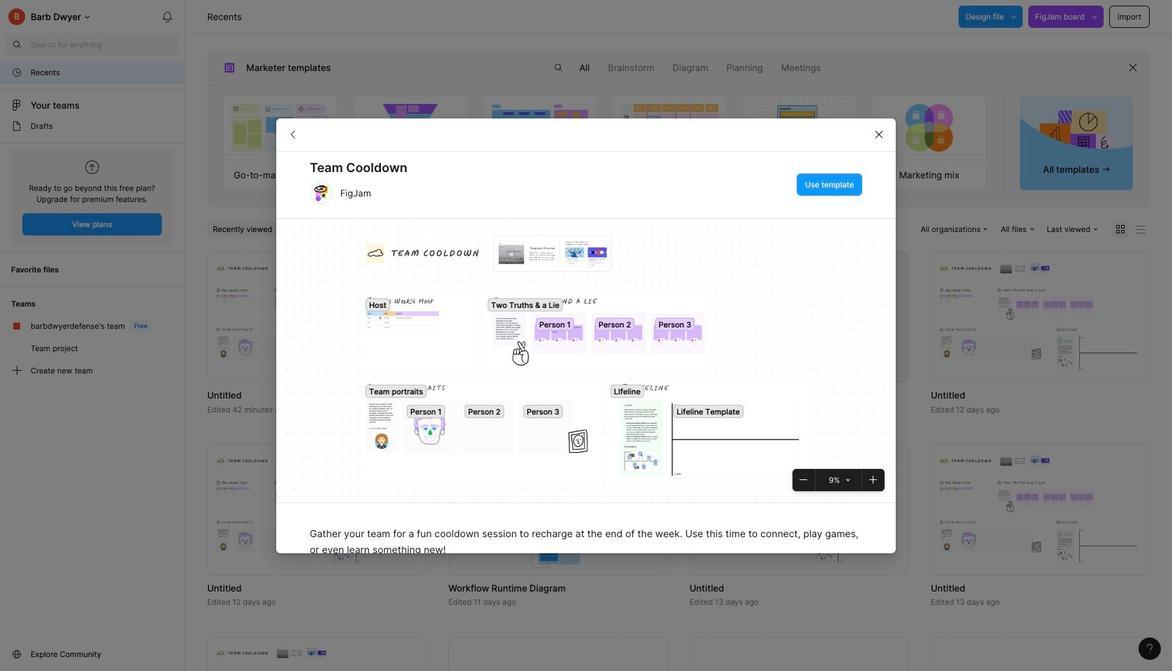 Task type: describe. For each thing, give the bounding box(es) containing it.
creative brief template image
[[736, 96, 863, 160]]

see all all templates image
[[1040, 110, 1113, 158]]

go-to-market (gtm) strategy image
[[224, 96, 337, 160]]

0 vertical spatial search 32 image
[[6, 33, 28, 56]]

competitor analysis image
[[484, 96, 596, 160]]

Search for anything text field
[[31, 39, 179, 50]]

marketing funnel image
[[354, 96, 466, 160]]



Task type: vqa. For each thing, say whether or not it's contained in the screenshot.
page 16 icon
yes



Task type: locate. For each thing, give the bounding box(es) containing it.
search 32 image up the competitor analysis image
[[547, 57, 570, 79]]

0 horizontal spatial search 32 image
[[6, 33, 28, 56]]

1 horizontal spatial search 32 image
[[547, 57, 570, 79]]

1 vertical spatial search 32 image
[[547, 57, 570, 79]]

search 32 image
[[6, 33, 28, 56], [547, 57, 570, 79]]

file thumbnail image
[[740, 259, 858, 376], [214, 261, 419, 374], [455, 261, 660, 374], [938, 261, 1143, 374], [495, 452, 621, 569], [214, 454, 419, 567], [697, 454, 902, 567], [938, 454, 1143, 567], [214, 646, 419, 672]]

social media planner image
[[614, 96, 726, 160]]

dialog
[[276, 118, 896, 672]]

select zoom level image
[[846, 478, 851, 482]]

community 16 image
[[11, 650, 22, 661]]

recent 16 image
[[11, 67, 22, 78]]

page 16 image
[[11, 121, 22, 132]]

bell 32 image
[[156, 6, 179, 28]]

marketing mix image
[[873, 96, 986, 160]]

search 32 image up recent 16 image
[[6, 33, 28, 56]]



